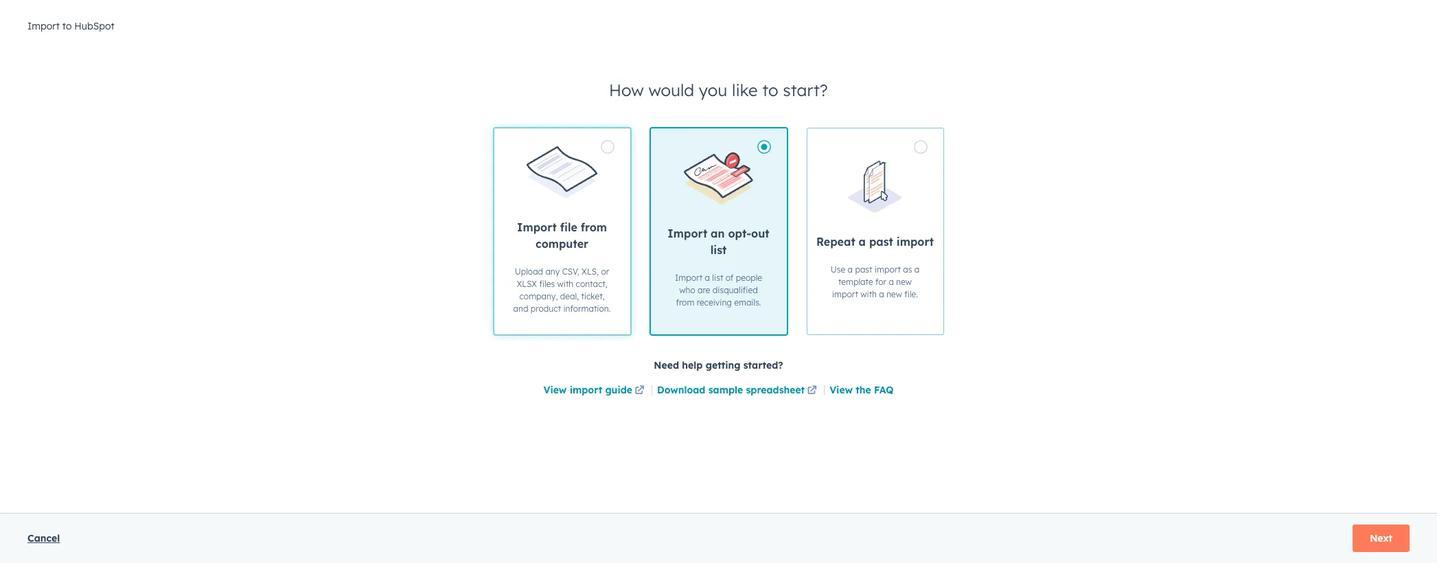 Task type: vqa. For each thing, say whether or not it's contained in the screenshot.
Company
no



Task type: describe. For each thing, give the bounding box(es) containing it.
hubspot
[[74, 20, 114, 32]]

a right as
[[915, 264, 920, 275]]

would
[[649, 80, 695, 100]]

cancel
[[27, 532, 60, 545]]

repeat a past import
[[817, 235, 934, 249]]

none radio containing repeat a past import
[[807, 128, 944, 335]]

spreadsheet
[[746, 384, 805, 396]]

disqualified
[[713, 285, 758, 295]]

an
[[711, 227, 725, 240]]

1 vertical spatial new
[[887, 289, 903, 300]]

1 horizontal spatial link opens in a new window image
[[808, 383, 817, 400]]

upload any csv, xls, or xlsx files with contact, company, deal, ticket, and product information.
[[514, 267, 611, 314]]

are
[[698, 285, 711, 295]]

file
[[560, 221, 578, 234]]

ticket,
[[581, 291, 605, 302]]

emails.
[[734, 297, 762, 308]]

import up for
[[875, 264, 901, 275]]

csv,
[[562, 267, 580, 277]]

repeat
[[817, 235, 856, 249]]

0 vertical spatial new
[[897, 277, 912, 287]]

past for repeat
[[870, 235, 894, 249]]

a right use
[[848, 264, 853, 275]]

people
[[736, 273, 763, 283]]

company,
[[520, 291, 558, 302]]

a right for
[[889, 277, 894, 287]]

list inside import an opt-out list
[[711, 243, 727, 257]]

link opens in a new window image inside "download sample spreadsheet" link
[[808, 386, 817, 396]]

contact,
[[576, 279, 608, 289]]

download
[[657, 384, 706, 396]]

use a past import as a template for a new import with a new file.
[[831, 264, 920, 300]]

sample
[[709, 384, 743, 396]]

xlsx
[[517, 279, 537, 289]]

import file from computer
[[517, 221, 607, 251]]

opt-
[[728, 227, 752, 240]]

as
[[903, 264, 913, 275]]

view import guide
[[544, 384, 633, 396]]

a right the 'repeat'
[[859, 235, 866, 249]]

import up as
[[897, 235, 934, 249]]

information.
[[564, 304, 611, 314]]

start?
[[783, 80, 828, 100]]

template
[[839, 277, 874, 287]]

how would you like to start?
[[609, 80, 828, 100]]

or
[[601, 267, 609, 277]]

download sample spreadsheet link
[[657, 383, 820, 400]]

and
[[514, 304, 529, 314]]

receiving
[[697, 297, 732, 308]]

import for import a list of people who are disqualified from receiving emails.
[[675, 273, 703, 283]]



Task type: locate. For each thing, give the bounding box(es) containing it.
from inside import file from computer
[[581, 221, 607, 234]]

the
[[856, 384, 872, 396]]

1 vertical spatial to
[[763, 80, 779, 100]]

started?
[[744, 359, 784, 372]]

to
[[62, 20, 72, 32], [763, 80, 779, 100]]

cancel button
[[27, 530, 60, 547]]

a inside 'import a list of people who are disqualified from receiving emails.'
[[705, 273, 710, 283]]

None radio
[[494, 128, 631, 335], [650, 128, 788, 335], [494, 128, 631, 335], [650, 128, 788, 335]]

import
[[27, 20, 60, 32], [517, 221, 557, 234], [668, 227, 708, 240], [675, 273, 703, 283]]

list inside 'import a list of people who are disqualified from receiving emails.'
[[713, 273, 724, 283]]

files
[[540, 279, 555, 289]]

hubspot image
[[25, 3, 41, 19]]

list left of on the right of the page
[[713, 273, 724, 283]]

upload
[[515, 267, 543, 277]]

next button
[[1353, 525, 1410, 552]]

1 vertical spatial past
[[856, 264, 873, 275]]

a
[[859, 235, 866, 249], [848, 264, 853, 275], [915, 264, 920, 275], [705, 273, 710, 283], [889, 277, 894, 287], [880, 289, 885, 300]]

like
[[732, 80, 758, 100]]

import down "template"
[[833, 289, 859, 300]]

import inside view import guide link
[[570, 384, 603, 396]]

past inside use a past import as a template for a new import with a new file.
[[856, 264, 873, 275]]

need help getting started?
[[654, 359, 784, 372]]

with inside use a past import as a template for a new import with a new file.
[[861, 289, 877, 300]]

list
[[711, 243, 727, 257], [713, 273, 724, 283]]

xls,
[[582, 267, 599, 277]]

0 vertical spatial from
[[581, 221, 607, 234]]

1 vertical spatial list
[[713, 273, 724, 283]]

0 horizontal spatial link opens in a new window image
[[635, 386, 645, 396]]

of
[[726, 273, 734, 283]]

any
[[546, 267, 560, 277]]

past up "template"
[[856, 264, 873, 275]]

a down for
[[880, 289, 885, 300]]

link opens in a new window image right guide
[[635, 386, 645, 396]]

import for import to hubspot
[[27, 20, 60, 32]]

0 horizontal spatial from
[[581, 221, 607, 234]]

product
[[531, 304, 561, 314]]

import up computer on the top of the page
[[517, 221, 557, 234]]

getting
[[706, 359, 741, 372]]

import a list of people who are disqualified from receiving emails.
[[675, 273, 763, 308]]

None radio
[[807, 128, 944, 335]]

past for use
[[856, 264, 873, 275]]

2 view from the left
[[830, 384, 853, 396]]

import to hubspot
[[27, 20, 114, 32]]

1 vertical spatial from
[[676, 297, 695, 308]]

past
[[870, 235, 894, 249], [856, 264, 873, 275]]

0 vertical spatial to
[[62, 20, 72, 32]]

1 horizontal spatial with
[[861, 289, 877, 300]]

0 horizontal spatial with
[[557, 279, 574, 289]]

import for import an opt-out list
[[668, 227, 708, 240]]

1 horizontal spatial to
[[763, 80, 779, 100]]

view the faq
[[830, 384, 894, 396]]

use
[[831, 264, 846, 275]]

import left guide
[[570, 384, 603, 396]]

link opens in a new window image right spreadsheet
[[808, 383, 817, 400]]

from
[[581, 221, 607, 234], [676, 297, 695, 308]]

need
[[654, 359, 679, 372]]

guide
[[606, 384, 633, 396]]

file.
[[905, 289, 918, 300]]

you
[[699, 80, 728, 100]]

with inside upload any csv, xls, or xlsx files with contact, company, deal, ticket, and product information.
[[557, 279, 574, 289]]

link opens in a new window image inside view import guide link
[[635, 386, 645, 396]]

computer
[[536, 237, 589, 251]]

view
[[544, 384, 567, 396], [830, 384, 853, 396]]

to right like at top right
[[763, 80, 779, 100]]

a up the are
[[705, 273, 710, 283]]

list down an
[[711, 243, 727, 257]]

deal,
[[560, 291, 579, 302]]

help
[[682, 359, 703, 372]]

import
[[897, 235, 934, 249], [875, 264, 901, 275], [833, 289, 859, 300], [570, 384, 603, 396]]

new down as
[[897, 277, 912, 287]]

faq
[[875, 384, 894, 396]]

to left hubspot
[[62, 20, 72, 32]]

past up for
[[870, 235, 894, 249]]

0 vertical spatial past
[[870, 235, 894, 249]]

link opens in a new window image right guide
[[635, 383, 645, 400]]

view for view the faq
[[830, 384, 853, 396]]

link opens in a new window image
[[808, 383, 817, 400], [635, 386, 645, 396]]

0 horizontal spatial view
[[544, 384, 567, 396]]

hubspot link
[[16, 3, 52, 19]]

import down hubspot link
[[27, 20, 60, 32]]

0 horizontal spatial link opens in a new window image
[[635, 383, 645, 400]]

import an opt-out list
[[668, 227, 770, 257]]

view left the
[[830, 384, 853, 396]]

import up who
[[675, 273, 703, 283]]

new left file.
[[887, 289, 903, 300]]

view import guide link
[[544, 383, 647, 400]]

1 horizontal spatial view
[[830, 384, 853, 396]]

with
[[557, 279, 574, 289], [861, 289, 877, 300]]

out
[[752, 227, 770, 240]]

import inside import an opt-out list
[[668, 227, 708, 240]]

1 view from the left
[[544, 384, 567, 396]]

import left an
[[668, 227, 708, 240]]

view for view import guide
[[544, 384, 567, 396]]

import inside import file from computer
[[517, 221, 557, 234]]

1 horizontal spatial link opens in a new window image
[[808, 386, 817, 396]]

for
[[876, 277, 887, 287]]

import for import file from computer
[[517, 221, 557, 234]]

from right file
[[581, 221, 607, 234]]

0 horizontal spatial to
[[62, 20, 72, 32]]

import inside 'import a list of people who are disqualified from receiving emails.'
[[675, 273, 703, 283]]

who
[[680, 285, 696, 295]]

from inside 'import a list of people who are disqualified from receiving emails.'
[[676, 297, 695, 308]]

with up deal,
[[557, 279, 574, 289]]

with down for
[[861, 289, 877, 300]]

new
[[897, 277, 912, 287], [887, 289, 903, 300]]

how
[[609, 80, 644, 100]]

link opens in a new window image right spreadsheet
[[808, 386, 817, 396]]

view left guide
[[544, 384, 567, 396]]

1 horizontal spatial from
[[676, 297, 695, 308]]

from down who
[[676, 297, 695, 308]]

next
[[1371, 532, 1393, 545]]

0 vertical spatial list
[[711, 243, 727, 257]]

download sample spreadsheet
[[657, 384, 805, 396]]

view the faq link
[[830, 384, 894, 396]]

link opens in a new window image
[[635, 383, 645, 400], [808, 386, 817, 396]]



